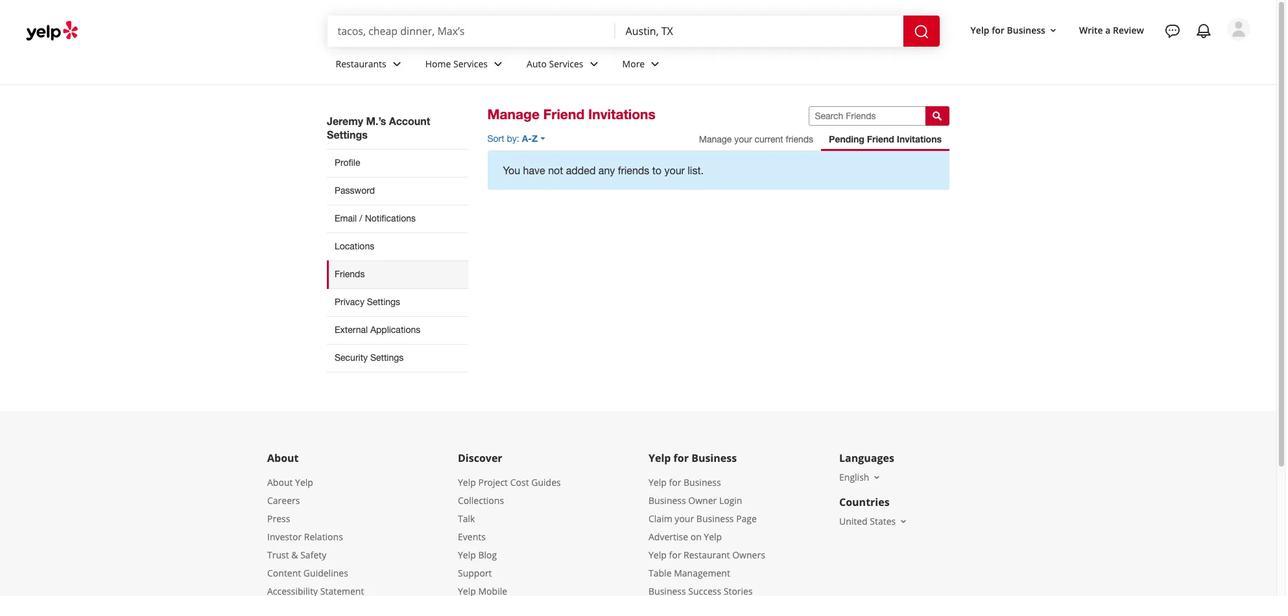Task type: vqa. For each thing, say whether or not it's contained in the screenshot.


Task type: describe. For each thing, give the bounding box(es) containing it.
friends link
[[327, 261, 468, 289]]

/
[[359, 213, 362, 224]]

have
[[523, 165, 545, 176]]

you
[[503, 165, 520, 176]]

investor relations link
[[267, 531, 343, 544]]

auto services link
[[516, 47, 612, 84]]

external applications
[[335, 325, 420, 335]]

email / notifications
[[335, 213, 416, 224]]

talk link
[[458, 513, 475, 525]]

your for yelp for business business owner login claim your business page advertise on yelp yelp for restaurant owners table management
[[675, 513, 694, 525]]

friend for manage
[[543, 106, 585, 123]]

none field near
[[626, 24, 893, 38]]

management
[[674, 568, 730, 580]]

pending
[[829, 134, 865, 145]]

about for about yelp careers press investor relations trust & safety content guidelines
[[267, 477, 293, 489]]

manage for manage friend invitations
[[487, 106, 540, 123]]

sort by: a-z
[[487, 133, 538, 144]]

security
[[335, 353, 368, 363]]

table management link
[[649, 568, 730, 580]]

yelp up the claim
[[649, 477, 667, 489]]

friend for pending
[[867, 134, 894, 145]]

guidelines
[[303, 568, 348, 580]]

yelp up table
[[649, 549, 667, 562]]

password
[[335, 186, 375, 196]]

yelp inside about yelp careers press investor relations trust & safety content guidelines
[[295, 477, 313, 489]]

claim
[[649, 513, 673, 525]]

security settings link
[[327, 344, 468, 373]]

notifications image
[[1196, 23, 1212, 39]]

business categories element
[[325, 47, 1251, 84]]

profile link
[[327, 149, 468, 177]]

1 vertical spatial friends
[[618, 165, 650, 176]]

notifications
[[365, 213, 416, 224]]

Find text field
[[338, 24, 605, 38]]

settings for security
[[370, 353, 404, 363]]

business inside button
[[1007, 24, 1046, 36]]

jeremy m.'s account settings
[[327, 115, 430, 141]]

relations
[[304, 531, 343, 544]]

to
[[652, 165, 662, 176]]

sort
[[487, 134, 504, 144]]

email
[[335, 213, 357, 224]]

invitations for manage friend invitations
[[588, 106, 656, 123]]

trust
[[267, 549, 289, 562]]

manage your current friends
[[699, 134, 814, 145]]

24 chevron down v2 image for restaurants
[[389, 56, 405, 72]]

user actions element
[[960, 16, 1269, 96]]

united
[[839, 516, 868, 528]]

write a review
[[1079, 24, 1144, 36]]

profile
[[335, 158, 360, 168]]

safety
[[300, 549, 326, 562]]

privacy settings link
[[327, 289, 468, 317]]

yelp for business button
[[966, 19, 1064, 42]]

yelp blog link
[[458, 549, 497, 562]]

collections link
[[458, 495, 504, 507]]

not
[[548, 165, 563, 176]]

email / notifications link
[[327, 205, 468, 233]]

cost
[[510, 477, 529, 489]]

events
[[458, 531, 486, 544]]

16 chevron down v2 image for yelp for business
[[1048, 25, 1059, 35]]

yelp for business inside yelp for business button
[[971, 24, 1046, 36]]

jeremy
[[327, 115, 363, 127]]

restaurants
[[336, 57, 386, 70]]

friends inside the pending friend invitations tab list
[[786, 134, 814, 145]]

friends
[[335, 269, 365, 280]]

&
[[291, 549, 298, 562]]

careers
[[267, 495, 300, 507]]

yelp up yelp for business link
[[649, 451, 671, 466]]

on
[[691, 531, 702, 544]]

manage your current friends link
[[691, 128, 821, 151]]

advertise on yelp link
[[649, 531, 722, 544]]

settings for privacy
[[367, 297, 400, 307]]

added
[[566, 165, 596, 176]]

locations
[[335, 241, 374, 252]]

home
[[425, 57, 451, 70]]

1 vertical spatial yelp for business
[[649, 451, 737, 466]]

yelp down the events link on the left bottom of page
[[458, 549, 476, 562]]

support link
[[458, 568, 492, 580]]

guides
[[531, 477, 561, 489]]

by:
[[507, 134, 519, 144]]

current
[[755, 134, 783, 145]]

yelp for business link
[[649, 477, 721, 489]]

your for you have not added any friends to your list.
[[665, 165, 685, 176]]

support
[[458, 568, 492, 580]]

yelp project cost guides link
[[458, 477, 561, 489]]

united states
[[839, 516, 896, 528]]

none field 'find'
[[338, 24, 605, 38]]

home services link
[[415, 47, 516, 84]]

settings inside jeremy m.'s account settings
[[327, 128, 368, 141]]

more
[[622, 57, 645, 70]]



Task type: locate. For each thing, give the bounding box(es) containing it.
1 horizontal spatial none field
[[626, 24, 893, 38]]

manage
[[487, 106, 540, 123], [699, 134, 732, 145]]

0 horizontal spatial 16 chevron down v2 image
[[872, 473, 882, 483]]

services for auto services
[[549, 57, 584, 70]]

1 horizontal spatial invitations
[[897, 134, 942, 145]]

2 24 chevron down v2 image from the left
[[586, 56, 602, 72]]

applications
[[370, 325, 420, 335]]

2 vertical spatial settings
[[370, 353, 404, 363]]

1 horizontal spatial friend
[[867, 134, 894, 145]]

3 24 chevron down v2 image from the left
[[648, 56, 663, 72]]

yelp
[[971, 24, 990, 36], [649, 451, 671, 466], [295, 477, 313, 489], [458, 477, 476, 489], [649, 477, 667, 489], [704, 531, 722, 544], [458, 549, 476, 562], [649, 549, 667, 562]]

content guidelines link
[[267, 568, 348, 580]]

1 vertical spatial about
[[267, 477, 293, 489]]

about yelp link
[[267, 477, 313, 489]]

page
[[736, 513, 757, 525]]

yelp up careers link on the bottom
[[295, 477, 313, 489]]

invitations
[[588, 106, 656, 123], [897, 134, 942, 145]]

invitations down more
[[588, 106, 656, 123]]

yelp right "search" image
[[971, 24, 990, 36]]

24 chevron down v2 image inside restaurants link
[[389, 56, 405, 72]]

1 services from the left
[[453, 57, 488, 70]]

invitations inside tab list
[[897, 134, 942, 145]]

languages
[[839, 451, 894, 466]]

16 chevron down v2 image for english
[[872, 473, 882, 483]]

search image
[[914, 24, 929, 39]]

press
[[267, 513, 290, 525]]

0 vertical spatial about
[[267, 451, 299, 466]]

claim your business page link
[[649, 513, 757, 525]]

0 vertical spatial 16 chevron down v2 image
[[1048, 25, 1059, 35]]

0 vertical spatial friend
[[543, 106, 585, 123]]

yelp project cost guides collections talk events yelp blog support
[[458, 477, 561, 580]]

manage up list.
[[699, 134, 732, 145]]

settings down jeremy
[[327, 128, 368, 141]]

0 horizontal spatial friend
[[543, 106, 585, 123]]

0 horizontal spatial yelp for business
[[649, 451, 737, 466]]

invitations down search friends "text box"
[[897, 134, 942, 145]]

friends left the to
[[618, 165, 650, 176]]

0 vertical spatial invitations
[[588, 106, 656, 123]]

services for home services
[[453, 57, 488, 70]]

your inside manage your current friends link
[[734, 134, 752, 145]]

services
[[453, 57, 488, 70], [549, 57, 584, 70]]

yelp up collections
[[458, 477, 476, 489]]

about yelp careers press investor relations trust & safety content guidelines
[[267, 477, 348, 580]]

investor
[[267, 531, 302, 544]]

16 chevron down v2 image
[[899, 517, 909, 527]]

1 vertical spatial 16 chevron down v2 image
[[872, 473, 882, 483]]

1 horizontal spatial manage
[[699, 134, 732, 145]]

Search Friends text field
[[809, 106, 926, 126]]

password link
[[327, 177, 468, 205]]

friend
[[543, 106, 585, 123], [867, 134, 894, 145]]

2 none field from the left
[[626, 24, 893, 38]]

0 vertical spatial yelp for business
[[971, 24, 1046, 36]]

0 vertical spatial manage
[[487, 106, 540, 123]]

settings up "external applications"
[[367, 297, 400, 307]]

pending friend invitations link
[[821, 128, 950, 151]]

2 horizontal spatial 24 chevron down v2 image
[[648, 56, 663, 72]]

a-
[[522, 133, 532, 144]]

1 horizontal spatial 24 chevron down v2 image
[[586, 56, 602, 72]]

your up advertise on yelp "link"
[[675, 513, 694, 525]]

friend down auto services link at the top of the page
[[543, 106, 585, 123]]

business owner login link
[[649, 495, 742, 507]]

events link
[[458, 531, 486, 544]]

discover
[[458, 451, 503, 466]]

yelp inside yelp for business button
[[971, 24, 990, 36]]

yelp for restaurant owners link
[[649, 549, 765, 562]]

m.'s
[[366, 115, 386, 127]]

friends
[[786, 134, 814, 145], [618, 165, 650, 176]]

yelp for business business owner login claim your business page advertise on yelp yelp for restaurant owners table management
[[649, 477, 765, 580]]

english
[[839, 472, 870, 484]]

jeremy m. image
[[1227, 18, 1251, 41]]

1 vertical spatial manage
[[699, 134, 732, 145]]

for inside button
[[992, 24, 1005, 36]]

talk
[[458, 513, 475, 525]]

external applications link
[[327, 317, 468, 344]]

content
[[267, 568, 301, 580]]

invitations for pending friend invitations
[[897, 134, 942, 145]]

yelp for business
[[971, 24, 1046, 36], [649, 451, 737, 466]]

review
[[1113, 24, 1144, 36]]

your inside yelp for business business owner login claim your business page advertise on yelp yelp for restaurant owners table management
[[675, 513, 694, 525]]

for
[[992, 24, 1005, 36], [674, 451, 689, 466], [669, 477, 681, 489], [669, 549, 681, 562]]

your left current on the top of the page
[[734, 134, 752, 145]]

1 horizontal spatial services
[[549, 57, 584, 70]]

friend down search friends "text box"
[[867, 134, 894, 145]]

about up about yelp link
[[267, 451, 299, 466]]

0 horizontal spatial invitations
[[588, 106, 656, 123]]

24 chevron down v2 image
[[490, 56, 506, 72]]

more link
[[612, 47, 673, 84]]

about for about
[[267, 451, 299, 466]]

none field up business categories element
[[626, 24, 893, 38]]

services right the auto
[[549, 57, 584, 70]]

0 horizontal spatial none field
[[338, 24, 605, 38]]

pending friend invitations tab list
[[691, 128, 950, 151]]

privacy settings
[[335, 297, 400, 307]]

24 chevron down v2 image right more
[[648, 56, 663, 72]]

1 none field from the left
[[338, 24, 605, 38]]

auto
[[527, 57, 547, 70]]

your
[[734, 134, 752, 145], [665, 165, 685, 176], [675, 513, 694, 525]]

16 chevron down v2 image inside english dropdown button
[[872, 473, 882, 483]]

1 vertical spatial invitations
[[897, 134, 942, 145]]

owner
[[688, 495, 717, 507]]

None field
[[338, 24, 605, 38], [626, 24, 893, 38]]

owners
[[732, 549, 765, 562]]

messages image
[[1165, 23, 1181, 39]]

trust & safety link
[[267, 549, 326, 562]]

24 chevron down v2 image right auto services
[[586, 56, 602, 72]]

a
[[1106, 24, 1111, 36]]

16 chevron down v2 image left write
[[1048, 25, 1059, 35]]

24 chevron down v2 image right restaurants
[[389, 56, 405, 72]]

2 services from the left
[[549, 57, 584, 70]]

about up careers link on the bottom
[[267, 477, 293, 489]]

login
[[719, 495, 742, 507]]

24 chevron down v2 image for auto services
[[586, 56, 602, 72]]

pending friend invitations
[[829, 134, 942, 145]]

collections
[[458, 495, 504, 507]]

1 vertical spatial friend
[[867, 134, 894, 145]]

manage friend invitations
[[487, 106, 656, 123]]

1 horizontal spatial yelp for business
[[971, 24, 1046, 36]]

about
[[267, 451, 299, 466], [267, 477, 293, 489]]

z
[[532, 133, 538, 144]]

24 chevron down v2 image for more
[[648, 56, 663, 72]]

16 chevron down v2 image down the languages on the bottom
[[872, 473, 882, 483]]

you have not added any friends to your list.
[[503, 165, 704, 176]]

united states button
[[839, 516, 909, 528]]

account
[[389, 115, 430, 127]]

16 chevron down v2 image
[[1048, 25, 1059, 35], [872, 473, 882, 483]]

manage up sort by: a-z
[[487, 106, 540, 123]]

countries
[[839, 496, 890, 510]]

services left 24 chevron down v2 icon
[[453, 57, 488, 70]]

restaurants link
[[325, 47, 415, 84]]

press link
[[267, 513, 290, 525]]

write a review link
[[1074, 19, 1149, 42]]

business
[[1007, 24, 1046, 36], [692, 451, 737, 466], [684, 477, 721, 489], [649, 495, 686, 507], [697, 513, 734, 525]]

about inside about yelp careers press investor relations trust & safety content guidelines
[[267, 477, 293, 489]]

0 horizontal spatial friends
[[618, 165, 650, 176]]

0 horizontal spatial 24 chevron down v2 image
[[389, 56, 405, 72]]

locations link
[[327, 233, 468, 261]]

24 chevron down v2 image inside auto services link
[[586, 56, 602, 72]]

1 horizontal spatial 16 chevron down v2 image
[[1048, 25, 1059, 35]]

1 horizontal spatial friends
[[786, 134, 814, 145]]

external
[[335, 325, 368, 335]]

1 about from the top
[[267, 451, 299, 466]]

careers link
[[267, 495, 300, 507]]

english button
[[839, 472, 882, 484]]

1 24 chevron down v2 image from the left
[[389, 56, 405, 72]]

0 horizontal spatial services
[[453, 57, 488, 70]]

yelp right on
[[704, 531, 722, 544]]

1 vertical spatial your
[[665, 165, 685, 176]]

2 about from the top
[[267, 477, 293, 489]]

states
[[870, 516, 896, 528]]

1 vertical spatial settings
[[367, 297, 400, 307]]

any
[[599, 165, 615, 176]]

Near text field
[[626, 24, 893, 38]]

manage inside the pending friend invitations tab list
[[699, 134, 732, 145]]

friend inside pending friend invitations link
[[867, 134, 894, 145]]

friends right current on the top of the page
[[786, 134, 814, 145]]

0 horizontal spatial manage
[[487, 106, 540, 123]]

None search field
[[327, 16, 942, 47]]

2 vertical spatial your
[[675, 513, 694, 525]]

0 vertical spatial friends
[[786, 134, 814, 145]]

manage for manage your current friends
[[699, 134, 732, 145]]

settings down applications
[[370, 353, 404, 363]]

write
[[1079, 24, 1103, 36]]

none field up home services link on the left of the page
[[338, 24, 605, 38]]

0 vertical spatial settings
[[327, 128, 368, 141]]

advertise
[[649, 531, 688, 544]]

blog
[[478, 549, 497, 562]]

16 chevron down v2 image inside yelp for business button
[[1048, 25, 1059, 35]]

24 chevron down v2 image inside more link
[[648, 56, 663, 72]]

0 vertical spatial your
[[734, 134, 752, 145]]

24 chevron down v2 image
[[389, 56, 405, 72], [586, 56, 602, 72], [648, 56, 663, 72]]

your right the to
[[665, 165, 685, 176]]



